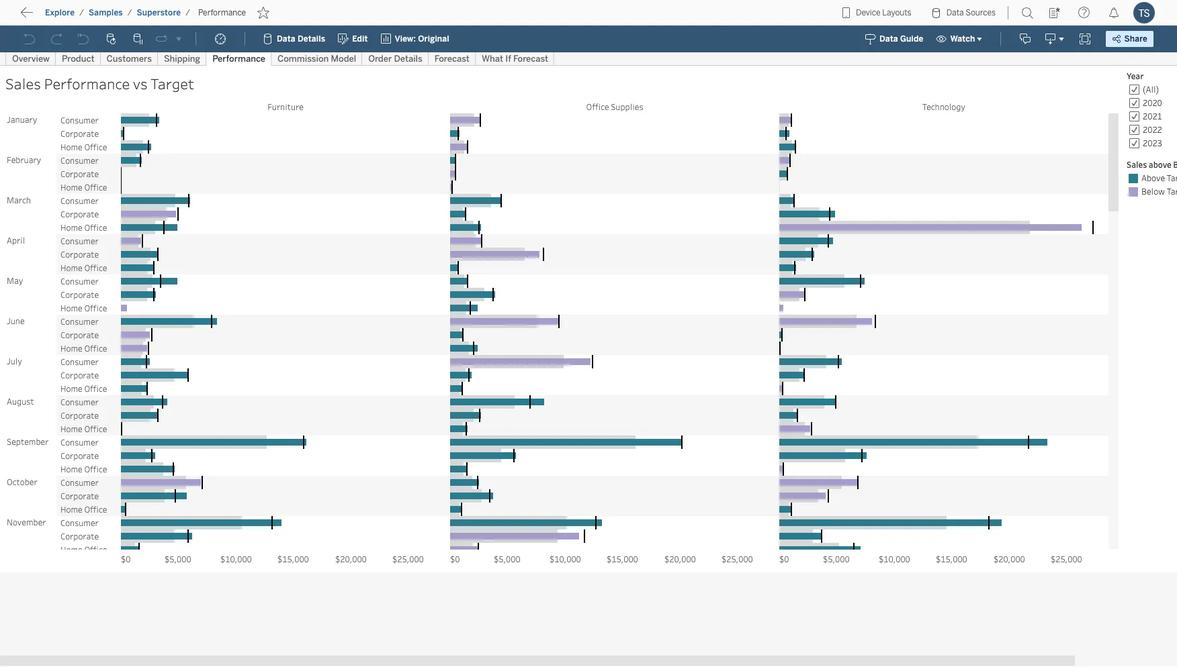 Task type: describe. For each thing, give the bounding box(es) containing it.
skip to content
[[35, 10, 115, 23]]

1 / from the left
[[79, 8, 84, 17]]

superstore link
[[136, 7, 182, 18]]

content
[[74, 10, 115, 23]]

explore link
[[44, 7, 75, 18]]

skip to content link
[[32, 7, 137, 25]]

performance
[[198, 8, 246, 17]]

superstore
[[137, 8, 181, 17]]

samples link
[[88, 7, 123, 18]]



Task type: locate. For each thing, give the bounding box(es) containing it.
0 horizontal spatial /
[[79, 8, 84, 17]]

to
[[60, 10, 71, 23]]

explore
[[45, 8, 75, 17]]

performance element
[[194, 8, 250, 17]]

/ right superstore
[[186, 8, 190, 17]]

/ right to
[[79, 8, 84, 17]]

samples
[[89, 8, 123, 17]]

1 horizontal spatial /
[[128, 8, 132, 17]]

skip
[[35, 10, 58, 23]]

2 / from the left
[[128, 8, 132, 17]]

/ right samples
[[128, 8, 132, 17]]

explore / samples / superstore /
[[45, 8, 190, 17]]

2 horizontal spatial /
[[186, 8, 190, 17]]

3 / from the left
[[186, 8, 190, 17]]

/
[[79, 8, 84, 17], [128, 8, 132, 17], [186, 8, 190, 17]]



Task type: vqa. For each thing, say whether or not it's contained in the screenshot.
SOURCES
no



